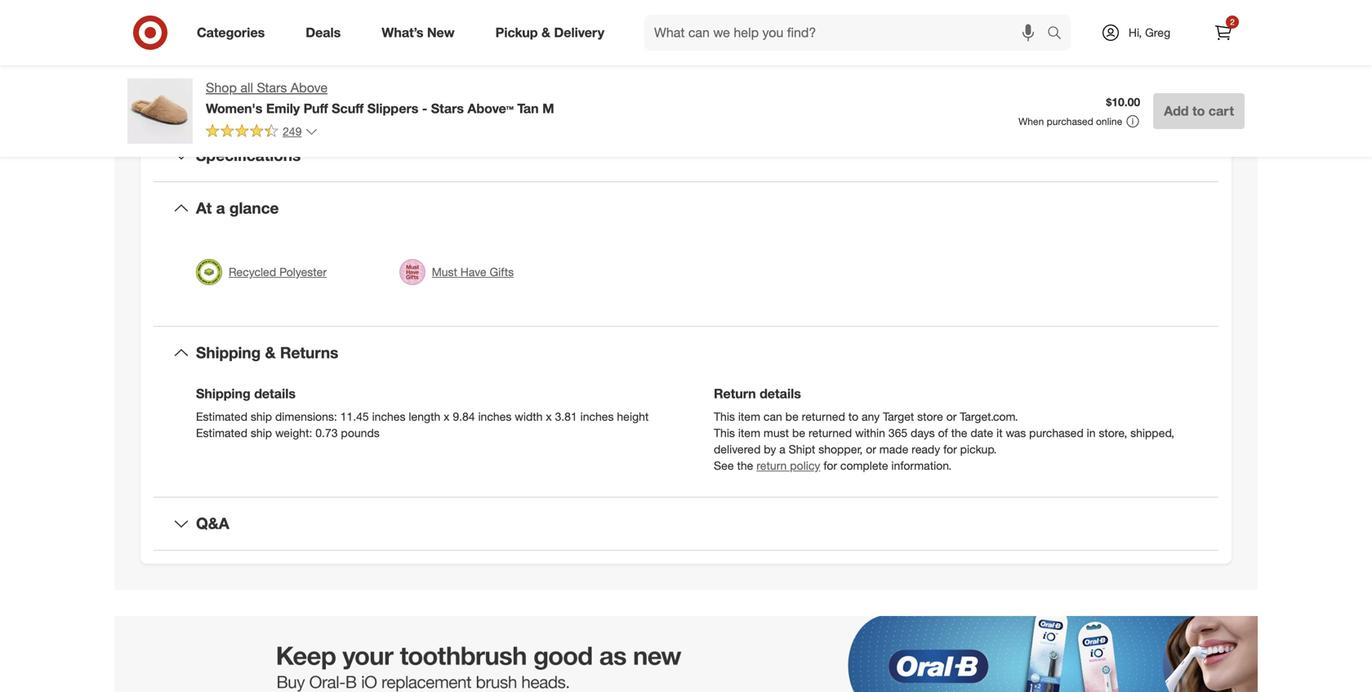 Task type: locate. For each thing, give the bounding box(es) containing it.
what's new
[[382, 25, 455, 41]]

pickup.
[[961, 442, 997, 456]]

0 vertical spatial ship
[[251, 409, 272, 424]]

the right of
[[952, 426, 968, 440]]

1 horizontal spatial or
[[947, 409, 957, 424]]

3.81
[[555, 409, 578, 424]]

show more button
[[183, 83, 248, 109]]

hi, greg
[[1129, 25, 1171, 40]]

1 details from the left
[[254, 386, 296, 402]]

shipping down shipping & returns
[[196, 386, 251, 402]]

2 shipping from the top
[[196, 386, 251, 402]]

at a glance button
[[154, 182, 1219, 234]]

0 horizontal spatial a
[[216, 199, 225, 218]]

a inside dropdown button
[[216, 199, 225, 218]]

-
[[422, 100, 428, 116]]

2 inches from the left
[[478, 409, 512, 424]]

details inside return details this item can be returned to any target store or target.com. this item must be returned within 365 days of the date it was purchased in store, shipped, delivered by a shipt shopper, or made ready for pickup. see the return policy for complete information.
[[760, 386, 802, 402]]

What can we help you find? suggestions appear below search field
[[645, 15, 1052, 51]]

the
[[952, 426, 968, 440], [738, 458, 754, 473]]

to inside button
[[1193, 103, 1206, 119]]

a right at
[[216, 199, 225, 218]]

at a glance
[[196, 199, 279, 218]]

deals link
[[292, 15, 361, 51]]

0 vertical spatial the
[[952, 426, 968, 440]]

0 horizontal spatial the
[[738, 458, 754, 473]]

categories link
[[183, 15, 285, 51]]

2 horizontal spatial inches
[[581, 409, 614, 424]]

any
[[862, 409, 880, 424]]

target.com.
[[960, 409, 1019, 424]]

details up dimensions: at bottom
[[254, 386, 296, 402]]

0 vertical spatial &
[[542, 25, 551, 41]]

1 estimated from the top
[[196, 409, 248, 424]]

shipping & returns
[[196, 343, 339, 362]]

x left '9.84'
[[444, 409, 450, 424]]

policy
[[790, 458, 821, 473]]

a
[[216, 199, 225, 218], [780, 442, 786, 456]]

1 vertical spatial estimated
[[196, 426, 248, 440]]

purchased right when
[[1047, 115, 1094, 127]]

this down return
[[714, 409, 735, 424]]

$10.00
[[1107, 95, 1141, 109]]

add to cart button
[[1154, 93, 1245, 129]]

or down within
[[866, 442, 877, 456]]

shipping inside shipping details estimated ship dimensions: 11.45 inches length x 9.84 inches width x 3.81 inches height estimated ship weight: 0.73 pounds
[[196, 386, 251, 402]]

pickup & delivery
[[496, 25, 605, 41]]

or up of
[[947, 409, 957, 424]]

x left '3.81'
[[546, 409, 552, 424]]

1 horizontal spatial a
[[780, 442, 786, 456]]

1 horizontal spatial details
[[760, 386, 802, 402]]

0 vertical spatial estimated
[[196, 409, 248, 424]]

inches right '9.84'
[[478, 409, 512, 424]]

& inside dropdown button
[[265, 343, 276, 362]]

shipping details estimated ship dimensions: 11.45 inches length x 9.84 inches width x 3.81 inches height estimated ship weight: 0.73 pounds
[[196, 386, 649, 440]]

inches up pounds
[[372, 409, 406, 424]]

0 horizontal spatial stars
[[257, 80, 287, 96]]

2 link
[[1206, 15, 1242, 51]]

deals
[[306, 25, 341, 41]]

1 this from the top
[[714, 409, 735, 424]]

advertisement region
[[114, 616, 1259, 692]]

must
[[764, 426, 790, 440]]

what's new link
[[368, 15, 475, 51]]

0 vertical spatial a
[[216, 199, 225, 218]]

for down of
[[944, 442, 958, 456]]

or
[[947, 409, 957, 424], [866, 442, 877, 456]]

0 vertical spatial stars
[[257, 80, 287, 96]]

to right add
[[1193, 103, 1206, 119]]

item up delivered
[[739, 426, 761, 440]]

2 details from the left
[[760, 386, 802, 402]]

to left any
[[849, 409, 859, 424]]

ship left weight:
[[251, 426, 272, 440]]

estimated down shipping & returns
[[196, 409, 248, 424]]

0 vertical spatial shipping
[[196, 343, 261, 362]]

show more
[[190, 90, 240, 102]]

by
[[764, 442, 777, 456]]

estimated left weight:
[[196, 426, 248, 440]]

return
[[757, 458, 787, 473]]

specifications button
[[154, 129, 1219, 182]]

stars up 'emily'
[[257, 80, 287, 96]]

of
[[939, 426, 949, 440]]

to
[[1193, 103, 1206, 119], [849, 409, 859, 424]]

be
[[786, 409, 799, 424], [793, 426, 806, 440]]

returns
[[280, 343, 339, 362]]

the down delivered
[[738, 458, 754, 473]]

1 shipping from the top
[[196, 343, 261, 362]]

more
[[218, 90, 240, 102]]

return
[[714, 386, 756, 402]]

0 vertical spatial this
[[714, 409, 735, 424]]

0 vertical spatial item
[[739, 409, 761, 424]]

0 vertical spatial for
[[944, 442, 958, 456]]

ship left dimensions: at bottom
[[251, 409, 272, 424]]

this up delivered
[[714, 426, 735, 440]]

1 vertical spatial shipping
[[196, 386, 251, 402]]

estimated
[[196, 409, 248, 424], [196, 426, 248, 440]]

inches right '3.81'
[[581, 409, 614, 424]]

add
[[1165, 103, 1190, 119]]

pickup & delivery link
[[482, 15, 625, 51]]

1 vertical spatial stars
[[431, 100, 464, 116]]

must
[[432, 265, 458, 279]]

0 horizontal spatial to
[[849, 409, 859, 424]]

for
[[944, 442, 958, 456], [824, 458, 838, 473]]

details inside shipping details estimated ship dimensions: 11.45 inches length x 9.84 inches width x 3.81 inches height estimated ship weight: 0.73 pounds
[[254, 386, 296, 402]]

shipping inside dropdown button
[[196, 343, 261, 362]]

1 vertical spatial a
[[780, 442, 786, 456]]

details for return
[[760, 386, 802, 402]]

shipping for shipping & returns
[[196, 343, 261, 362]]

inches
[[372, 409, 406, 424], [478, 409, 512, 424], [581, 409, 614, 424]]

1 vertical spatial item
[[739, 426, 761, 440]]

1 vertical spatial for
[[824, 458, 838, 473]]

1 vertical spatial ship
[[251, 426, 272, 440]]

be up 'shipt'
[[793, 426, 806, 440]]

a right "by"
[[780, 442, 786, 456]]

1 vertical spatial &
[[265, 343, 276, 362]]

& for shipping
[[265, 343, 276, 362]]

0 horizontal spatial &
[[265, 343, 276, 362]]

store
[[918, 409, 944, 424]]

0 vertical spatial returned
[[802, 409, 846, 424]]

1 vertical spatial to
[[849, 409, 859, 424]]

delivered
[[714, 442, 761, 456]]

above™
[[468, 100, 514, 116]]

0 horizontal spatial details
[[254, 386, 296, 402]]

0 horizontal spatial x
[[444, 409, 450, 424]]

recycled polyester button
[[196, 254, 327, 290]]

1 horizontal spatial to
[[1193, 103, 1206, 119]]

1 horizontal spatial for
[[944, 442, 958, 456]]

details
[[254, 386, 296, 402], [760, 386, 802, 402]]

made
[[880, 442, 909, 456]]

1 horizontal spatial inches
[[478, 409, 512, 424]]

1 horizontal spatial x
[[546, 409, 552, 424]]

1 item from the top
[[739, 409, 761, 424]]

for down shopper,
[[824, 458, 838, 473]]

1 vertical spatial this
[[714, 426, 735, 440]]

puff
[[304, 100, 328, 116]]

0 vertical spatial to
[[1193, 103, 1206, 119]]

when purchased online
[[1019, 115, 1123, 127]]

at
[[196, 199, 212, 218]]

purchased
[[1047, 115, 1094, 127], [1030, 426, 1084, 440]]

all
[[241, 80, 253, 96]]

1 vertical spatial the
[[738, 458, 754, 473]]

1 vertical spatial returned
[[809, 426, 853, 440]]

online
[[1097, 115, 1123, 127]]

stars right -
[[431, 100, 464, 116]]

& right pickup at the top of page
[[542, 25, 551, 41]]

1 vertical spatial or
[[866, 442, 877, 456]]

polyester
[[280, 265, 327, 279]]

1 horizontal spatial &
[[542, 25, 551, 41]]

item left can
[[739, 409, 761, 424]]

when
[[1019, 115, 1045, 127]]

0 horizontal spatial inches
[[372, 409, 406, 424]]

shipping left returns
[[196, 343, 261, 362]]

&
[[542, 25, 551, 41], [265, 343, 276, 362]]

pounds
[[341, 426, 380, 440]]

emily
[[266, 100, 300, 116]]

search button
[[1040, 15, 1080, 54]]

a inside return details this item can be returned to any target store or target.com. this item must be returned within 365 days of the date it was purchased in store, shipped, delivered by a shipt shopper, or made ready for pickup. see the return policy for complete information.
[[780, 442, 786, 456]]

0 vertical spatial be
[[786, 409, 799, 424]]

be right can
[[786, 409, 799, 424]]

details up can
[[760, 386, 802, 402]]

cart
[[1209, 103, 1235, 119]]

1 vertical spatial purchased
[[1030, 426, 1084, 440]]

purchased left in
[[1030, 426, 1084, 440]]

& left returns
[[265, 343, 276, 362]]

above
[[291, 80, 328, 96]]



Task type: describe. For each thing, give the bounding box(es) containing it.
2 this from the top
[[714, 426, 735, 440]]

1 horizontal spatial the
[[952, 426, 968, 440]]

scuff
[[332, 100, 364, 116]]

target
[[883, 409, 915, 424]]

shipt
[[789, 442, 816, 456]]

gifts
[[490, 265, 514, 279]]

women's
[[206, 100, 263, 116]]

within
[[856, 426, 886, 440]]

see
[[714, 458, 734, 473]]

2 item from the top
[[739, 426, 761, 440]]

length
[[409, 409, 441, 424]]

to inside return details this item can be returned to any target store or target.com. this item must be returned within 365 days of the date it was purchased in store, shipped, delivered by a shipt shopper, or made ready for pickup. see the return policy for complete information.
[[849, 409, 859, 424]]

greg
[[1146, 25, 1171, 40]]

365
[[889, 426, 908, 440]]

shipping & returns button
[[154, 327, 1219, 379]]

m
[[543, 100, 555, 116]]

2
[[1231, 17, 1236, 27]]

1 x from the left
[[444, 409, 450, 424]]

q&a
[[196, 514, 229, 533]]

0 vertical spatial or
[[947, 409, 957, 424]]

249
[[283, 124, 302, 138]]

recycled polyester
[[229, 265, 327, 279]]

height
[[617, 409, 649, 424]]

width
[[515, 409, 543, 424]]

0 horizontal spatial for
[[824, 458, 838, 473]]

return policy link
[[757, 458, 821, 473]]

it
[[997, 426, 1003, 440]]

date
[[971, 426, 994, 440]]

2 estimated from the top
[[196, 426, 248, 440]]

add to cart
[[1165, 103, 1235, 119]]

specifications
[[196, 146, 301, 165]]

have
[[461, 265, 487, 279]]

1 horizontal spatial stars
[[431, 100, 464, 116]]

store,
[[1100, 426, 1128, 440]]

tan
[[518, 100, 539, 116]]

return details this item can be returned to any target store or target.com. this item must be returned within 365 days of the date it was purchased in store, shipped, delivered by a shipt shopper, or made ready for pickup. see the return policy for complete information.
[[714, 386, 1175, 473]]

shopper,
[[819, 442, 863, 456]]

image of women's emily puff scuff slippers - stars above™ tan m image
[[127, 78, 193, 144]]

pickup
[[496, 25, 538, 41]]

1 vertical spatial be
[[793, 426, 806, 440]]

hi,
[[1129, 25, 1143, 40]]

weight:
[[275, 426, 312, 440]]

what's
[[382, 25, 424, 41]]

purchased inside return details this item can be returned to any target store or target.com. this item must be returned within 365 days of the date it was purchased in store, shipped, delivered by a shipt shopper, or made ready for pickup. see the return policy for complete information.
[[1030, 426, 1084, 440]]

show
[[190, 90, 215, 102]]

must have gifts
[[432, 265, 514, 279]]

recycled
[[229, 265, 276, 279]]

shop all stars above women's emily puff scuff slippers - stars above™ tan m
[[206, 80, 555, 116]]

2 x from the left
[[546, 409, 552, 424]]

11.45
[[341, 409, 369, 424]]

shipped,
[[1131, 426, 1175, 440]]

slippers
[[368, 100, 419, 116]]

information.
[[892, 458, 952, 473]]

shipping for shipping details estimated ship dimensions: 11.45 inches length x 9.84 inches width x 3.81 inches height estimated ship weight: 0.73 pounds
[[196, 386, 251, 402]]

1 ship from the top
[[251, 409, 272, 424]]

delivery
[[554, 25, 605, 41]]

1 inches from the left
[[372, 409, 406, 424]]

complete
[[841, 458, 889, 473]]

new
[[427, 25, 455, 41]]

3 inches from the left
[[581, 409, 614, 424]]

2 ship from the top
[[251, 426, 272, 440]]

0.73
[[316, 426, 338, 440]]

glance
[[230, 199, 279, 218]]

must have gifts button
[[399, 254, 514, 290]]

0 horizontal spatial or
[[866, 442, 877, 456]]

categories
[[197, 25, 265, 41]]

search
[[1040, 26, 1080, 42]]

dimensions:
[[275, 409, 337, 424]]

was
[[1006, 426, 1027, 440]]

q&a button
[[154, 498, 1219, 550]]

days
[[911, 426, 935, 440]]

shop
[[206, 80, 237, 96]]

ready
[[912, 442, 941, 456]]

in
[[1087, 426, 1096, 440]]

& for pickup
[[542, 25, 551, 41]]

can
[[764, 409, 783, 424]]

249 link
[[206, 123, 318, 142]]

9.84
[[453, 409, 475, 424]]

details for shipping
[[254, 386, 296, 402]]

0 vertical spatial purchased
[[1047, 115, 1094, 127]]



Task type: vqa. For each thing, say whether or not it's contained in the screenshot.
Northlight link related to Cone
no



